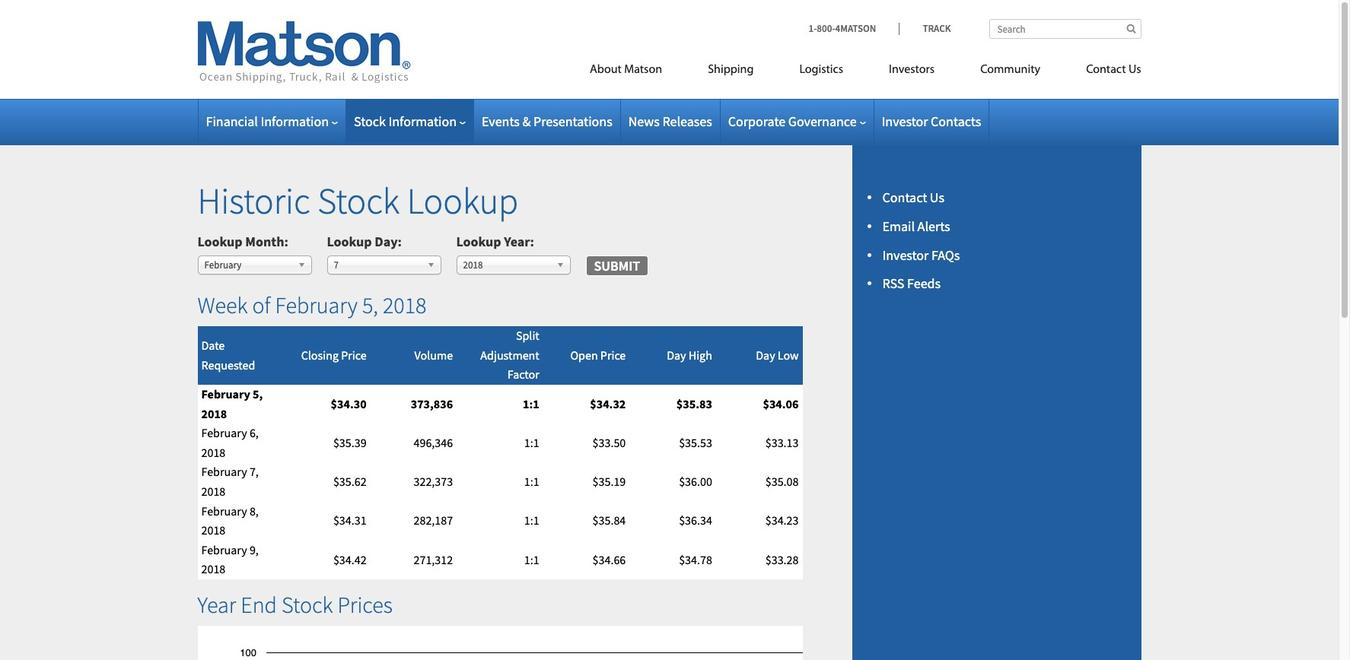 Task type: locate. For each thing, give the bounding box(es) containing it.
0 horizontal spatial information
[[261, 113, 329, 130]]

day left low
[[756, 348, 775, 363]]

email alerts link
[[883, 218, 951, 235]]

0 vertical spatial stock
[[354, 113, 386, 130]]

1 horizontal spatial contact
[[1086, 64, 1126, 76]]

february down the 7
[[275, 291, 358, 320]]

0 vertical spatial year
[[504, 233, 530, 250]]

1 horizontal spatial price
[[601, 348, 626, 363]]

february inside february 5, 2018
[[201, 387, 250, 402]]

logistics link
[[777, 56, 866, 88]]

496,346
[[414, 435, 453, 451]]

rss feeds link
[[883, 275, 941, 293]]

0 horizontal spatial price
[[341, 348, 367, 363]]

contact us link
[[1064, 56, 1142, 88], [883, 189, 945, 206]]

community link
[[958, 56, 1064, 88]]

shipping link
[[685, 56, 777, 88]]

2018 link
[[456, 255, 571, 274]]

february down lookup month
[[204, 258, 242, 271]]

february
[[204, 258, 242, 271], [275, 291, 358, 320], [201, 387, 250, 402], [201, 426, 247, 441], [201, 465, 247, 480], [201, 504, 247, 519], [201, 543, 247, 558]]

february inside february 7, 2018
[[201, 465, 247, 480]]

february inside february 8, 2018
[[201, 504, 247, 519]]

$34.30
[[331, 396, 367, 412]]

financial
[[206, 113, 258, 130]]

1 horizontal spatial us
[[1129, 64, 1142, 76]]

None search field
[[989, 19, 1142, 39]]

february down february 7, 2018 at bottom
[[201, 504, 247, 519]]

historic
[[198, 178, 310, 224]]

top menu navigation
[[522, 56, 1142, 88]]

february down requested
[[201, 387, 250, 402]]

stock information link
[[354, 113, 466, 130]]

$35.39
[[333, 435, 367, 451]]

5, down 7 link
[[362, 291, 378, 320]]

0 horizontal spatial us
[[930, 189, 945, 206]]

0 horizontal spatial contact
[[883, 189, 927, 206]]

corporate governance link
[[728, 113, 866, 130]]

investor for investor contacts
[[882, 113, 928, 130]]

presentations
[[534, 113, 613, 130]]

lookup up the 7
[[327, 233, 372, 250]]

price
[[341, 348, 367, 363], [601, 348, 626, 363]]

2018 inside february 7, 2018
[[201, 484, 226, 499]]

lookup up the february link
[[198, 233, 243, 250]]

2018 up february 6, 2018
[[201, 406, 227, 421]]

0 vertical spatial 5,
[[362, 291, 378, 320]]

events & presentations link
[[482, 113, 613, 130]]

news releases
[[629, 113, 712, 130]]

0 vertical spatial contact us link
[[1064, 56, 1142, 88]]

1 horizontal spatial 5,
[[362, 291, 378, 320]]

2 price from the left
[[601, 348, 626, 363]]

contact us
[[1086, 64, 1142, 76], [883, 189, 945, 206]]

2018 down 7 link
[[383, 291, 427, 320]]

investor up rss feeds "link" at the top of page
[[883, 246, 929, 264]]

price right open in the left of the page
[[601, 348, 626, 363]]

contact
[[1086, 64, 1126, 76], [883, 189, 927, 206]]

1:1 for $34.32
[[523, 396, 540, 412]]

$34.78
[[679, 552, 712, 568]]

$35.08
[[766, 474, 799, 490]]

2018 inside february 6, 2018
[[201, 445, 226, 460]]

2018 down lookup year
[[463, 258, 483, 271]]

week
[[198, 291, 248, 320]]

1 vertical spatial investor
[[883, 246, 929, 264]]

year left end at the bottom left
[[198, 591, 236, 620]]

$34.31
[[333, 513, 367, 529]]

1 vertical spatial contact us
[[883, 189, 945, 206]]

2018 down february 8, 2018
[[201, 562, 226, 577]]

investor
[[882, 113, 928, 130], [883, 246, 929, 264]]

day up 7 link
[[375, 233, 398, 250]]

5,
[[362, 291, 378, 320], [253, 387, 263, 402]]

month
[[245, 233, 284, 250]]

0 vertical spatial contact
[[1086, 64, 1126, 76]]

year
[[504, 233, 530, 250], [198, 591, 236, 620]]

contact up email
[[883, 189, 927, 206]]

1-800-4matson link
[[809, 22, 899, 35]]

adjustment
[[481, 348, 540, 363]]

open price
[[571, 348, 626, 363]]

end
[[241, 591, 277, 620]]

lookup for lookup year
[[456, 233, 501, 250]]

1 horizontal spatial information
[[389, 113, 457, 130]]

governance
[[789, 113, 857, 130]]

0 vertical spatial investor
[[882, 113, 928, 130]]

february inside february 9, 2018
[[201, 543, 247, 558]]

2 horizontal spatial day
[[756, 348, 775, 363]]

contact inside top menu navigation
[[1086, 64, 1126, 76]]

investor down investors link
[[882, 113, 928, 130]]

date
[[201, 338, 225, 353]]

1 vertical spatial stock
[[318, 178, 400, 224]]

contact us down search icon
[[1086, 64, 1142, 76]]

0 horizontal spatial 5,
[[253, 387, 263, 402]]

0 horizontal spatial contact us link
[[883, 189, 945, 206]]

us
[[1129, 64, 1142, 76], [930, 189, 945, 206]]

1 price from the left
[[341, 348, 367, 363]]

1 horizontal spatial contact us
[[1086, 64, 1142, 76]]

contact down search search field
[[1086, 64, 1126, 76]]

investor contacts link
[[882, 113, 981, 130]]

corporate
[[728, 113, 786, 130]]

price right closing
[[341, 348, 367, 363]]

contact us up email alerts link
[[883, 189, 945, 206]]

requested
[[201, 357, 255, 373]]

volume
[[415, 348, 453, 363]]

Search search field
[[989, 19, 1142, 39]]

day left high
[[667, 348, 686, 363]]

february down february 6, 2018
[[201, 465, 247, 480]]

1:1
[[523, 396, 540, 412], [524, 435, 540, 451], [524, 474, 540, 490], [524, 513, 540, 529], [524, 552, 540, 568]]

2018 up february 7, 2018 at bottom
[[201, 445, 226, 460]]

us up alerts
[[930, 189, 945, 206]]

us down search icon
[[1129, 64, 1142, 76]]

year end stock prices
[[198, 591, 393, 620]]

about matson
[[590, 64, 662, 76]]

2018 for $35.39
[[201, 445, 226, 460]]

day for day high
[[667, 348, 686, 363]]

contact us link up email alerts link
[[883, 189, 945, 206]]

split
[[516, 328, 540, 343]]

$35.19
[[593, 474, 626, 490]]

2018 for $35.62
[[201, 484, 226, 499]]

february for february 8, 2018
[[201, 504, 247, 519]]

None submit
[[586, 256, 649, 276]]

track
[[923, 22, 951, 35]]

contact us link down search icon
[[1064, 56, 1142, 88]]

lookup up 2018 link
[[456, 233, 501, 250]]

&
[[523, 113, 531, 130]]

1 vertical spatial contact us link
[[883, 189, 945, 206]]

day for day low
[[756, 348, 775, 363]]

february 5, 2018
[[201, 387, 263, 421]]

5, up 6, on the bottom of page
[[253, 387, 263, 402]]

1 vertical spatial 5,
[[253, 387, 263, 402]]

events & presentations
[[482, 113, 613, 130]]

2018 for $34.30
[[201, 406, 227, 421]]

2018 inside february 5, 2018
[[201, 406, 227, 421]]

year up 2018 link
[[504, 233, 530, 250]]

2018 for $34.42
[[201, 562, 226, 577]]

2018 for $34.31
[[201, 523, 226, 538]]

1 vertical spatial us
[[930, 189, 945, 206]]

february left 6, on the bottom of page
[[201, 426, 247, 441]]

0 vertical spatial us
[[1129, 64, 1142, 76]]

prices
[[338, 591, 393, 620]]

1 horizontal spatial day
[[667, 348, 686, 363]]

0 vertical spatial contact us
[[1086, 64, 1142, 76]]

2018 inside february 8, 2018
[[201, 523, 226, 538]]

0 horizontal spatial contact us
[[883, 189, 945, 206]]

day
[[375, 233, 398, 250], [667, 348, 686, 363], [756, 348, 775, 363]]

0 horizontal spatial year
[[198, 591, 236, 620]]

february down february 8, 2018
[[201, 543, 247, 558]]

2018 up february 8, 2018
[[201, 484, 226, 499]]

1 information from the left
[[261, 113, 329, 130]]

2018 inside february 9, 2018
[[201, 562, 226, 577]]

2 information from the left
[[389, 113, 457, 130]]

alerts
[[918, 218, 951, 235]]

1:1 for $35.19
[[524, 474, 540, 490]]

2018 up february 9, 2018
[[201, 523, 226, 538]]

february inside february 6, 2018
[[201, 426, 247, 441]]

information for stock information
[[389, 113, 457, 130]]

stock
[[354, 113, 386, 130], [318, 178, 400, 224], [282, 591, 333, 620]]

february 7, 2018
[[201, 465, 259, 499]]

5, inside february 5, 2018
[[253, 387, 263, 402]]

282,187
[[414, 513, 453, 529]]

stock information
[[354, 113, 457, 130]]

1 vertical spatial contact
[[883, 189, 927, 206]]

rss
[[883, 275, 905, 293]]

1-800-4matson
[[809, 22, 877, 35]]

lookup
[[407, 178, 519, 224], [198, 233, 243, 250], [327, 233, 372, 250], [456, 233, 501, 250]]



Task type: describe. For each thing, give the bounding box(es) containing it.
4matson
[[836, 22, 877, 35]]

$33.50
[[593, 435, 626, 451]]

9,
[[250, 543, 259, 558]]

about
[[590, 64, 622, 76]]

lookup for lookup day
[[327, 233, 372, 250]]

february for february 9, 2018
[[201, 543, 247, 558]]

1-
[[809, 22, 817, 35]]

date requested
[[201, 338, 255, 373]]

$33.13
[[766, 435, 799, 451]]

events
[[482, 113, 520, 130]]

investor for investor faqs
[[883, 246, 929, 264]]

1 horizontal spatial contact us link
[[1064, 56, 1142, 88]]

matson image
[[198, 21, 411, 84]]

1 vertical spatial year
[[198, 591, 236, 620]]

investor contacts
[[882, 113, 981, 130]]

contact us inside top menu navigation
[[1086, 64, 1142, 76]]

$35.62
[[333, 474, 367, 490]]

lookup up lookup year
[[407, 178, 519, 224]]

historic stock lookup
[[198, 178, 519, 224]]

$34.66
[[593, 552, 626, 568]]

1:1 for $35.84
[[524, 513, 540, 529]]

financial information link
[[206, 113, 338, 130]]

lookup year
[[456, 233, 530, 250]]

open
[[571, 348, 598, 363]]

week of february 5, 2018
[[198, 291, 427, 320]]

february for february 5, 2018
[[201, 387, 250, 402]]

day high
[[667, 348, 712, 363]]

of
[[252, 291, 271, 320]]

1:1 for $34.66
[[524, 552, 540, 568]]

february link
[[198, 255, 312, 274]]

february for february
[[204, 258, 242, 271]]

investor faqs
[[883, 246, 960, 264]]

$36.00
[[679, 474, 712, 490]]

releases
[[663, 113, 712, 130]]

split adjustment factor
[[481, 328, 540, 382]]

7
[[334, 258, 339, 271]]

information for financial information
[[261, 113, 329, 130]]

price for closing price
[[341, 348, 367, 363]]

day low
[[756, 348, 799, 363]]

$36.34
[[679, 513, 712, 529]]

lookup for lookup month
[[198, 233, 243, 250]]

corporate governance
[[728, 113, 857, 130]]

closing
[[301, 348, 339, 363]]

investor faqs link
[[883, 246, 960, 264]]

322,373
[[414, 474, 453, 490]]

community
[[981, 64, 1041, 76]]

price for open price
[[601, 348, 626, 363]]

1:1 for $33.50
[[524, 435, 540, 451]]

year end stock prices bar chart image
[[198, 626, 803, 661]]

news
[[629, 113, 660, 130]]

february for february 6, 2018
[[201, 426, 247, 441]]

investors link
[[866, 56, 958, 88]]

logistics
[[800, 64, 844, 76]]

faqs
[[932, 246, 960, 264]]

closing price
[[301, 348, 367, 363]]

$34.32
[[590, 396, 626, 412]]

$33.28
[[766, 552, 799, 568]]

email
[[883, 218, 915, 235]]

news releases link
[[629, 113, 712, 130]]

$35.53
[[679, 435, 712, 451]]

shipping
[[708, 64, 754, 76]]

0 horizontal spatial day
[[375, 233, 398, 250]]

lookup month
[[198, 233, 284, 250]]

february 9, 2018
[[201, 543, 259, 577]]

matson
[[624, 64, 662, 76]]

high
[[689, 348, 712, 363]]

february for february 7, 2018
[[201, 465, 247, 480]]

6,
[[250, 426, 259, 441]]

email alerts
[[883, 218, 951, 235]]

8,
[[250, 504, 259, 519]]

rss feeds
[[883, 275, 941, 293]]

800-
[[817, 22, 836, 35]]

$35.83
[[677, 396, 712, 412]]

search image
[[1127, 24, 1136, 33]]

$34.42
[[333, 552, 367, 568]]

373,836
[[411, 396, 453, 412]]

us inside top menu navigation
[[1129, 64, 1142, 76]]

contacts
[[931, 113, 981, 130]]

7 link
[[327, 255, 441, 274]]

$35.84
[[593, 513, 626, 529]]

lookup day
[[327, 233, 398, 250]]

$34.23
[[766, 513, 799, 529]]

financial information
[[206, 113, 329, 130]]

investors
[[889, 64, 935, 76]]

february 8, 2018
[[201, 504, 259, 538]]

1 horizontal spatial year
[[504, 233, 530, 250]]

low
[[778, 348, 799, 363]]

2 vertical spatial stock
[[282, 591, 333, 620]]

track link
[[899, 22, 951, 35]]

about matson link
[[567, 56, 685, 88]]

7,
[[250, 465, 259, 480]]

february 6, 2018
[[201, 426, 259, 460]]

271,312
[[414, 552, 453, 568]]



Task type: vqa. For each thing, say whether or not it's contained in the screenshot.


